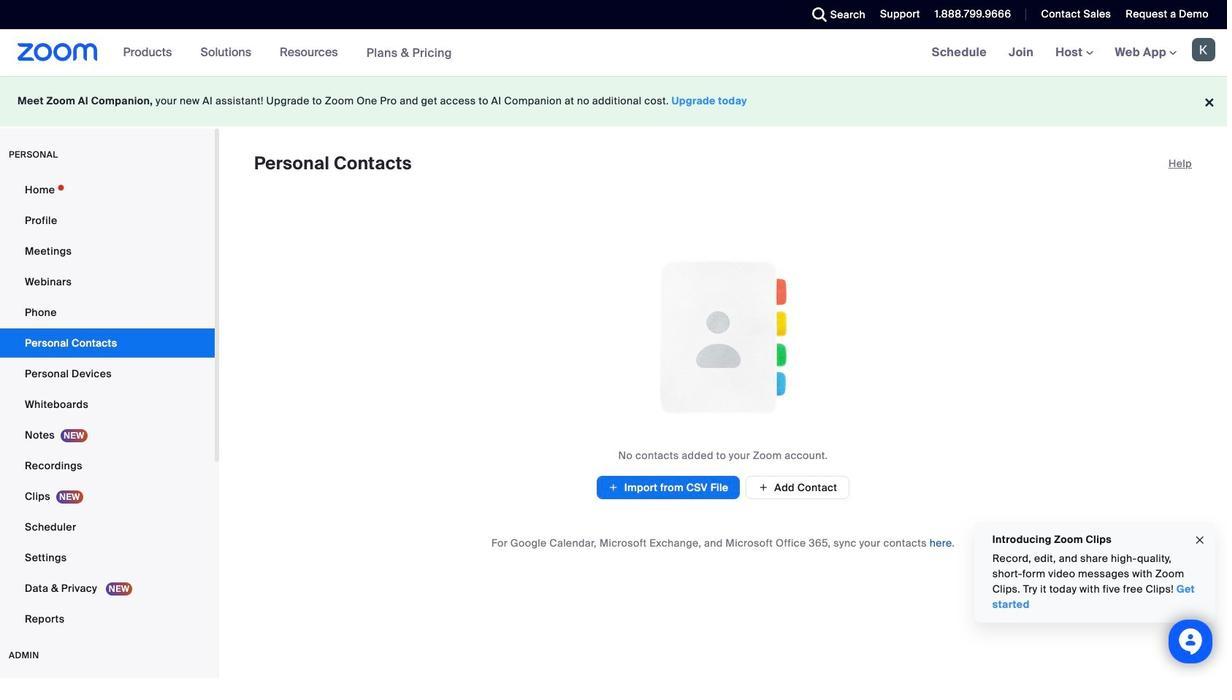 Task type: vqa. For each thing, say whether or not it's contained in the screenshot.
the left and
no



Task type: locate. For each thing, give the bounding box(es) containing it.
profile picture image
[[1193, 38, 1216, 61]]

meetings navigation
[[921, 29, 1228, 77]]

add image
[[609, 481, 619, 495], [759, 482, 769, 495]]

footer
[[0, 76, 1228, 126]]

product information navigation
[[112, 29, 463, 77]]

banner
[[0, 29, 1228, 77]]

zoom logo image
[[18, 43, 98, 61]]

0 horizontal spatial add image
[[609, 481, 619, 495]]



Task type: describe. For each thing, give the bounding box(es) containing it.
1 horizontal spatial add image
[[759, 482, 769, 495]]

close image
[[1195, 532, 1207, 549]]

personal menu menu
[[0, 175, 215, 636]]



